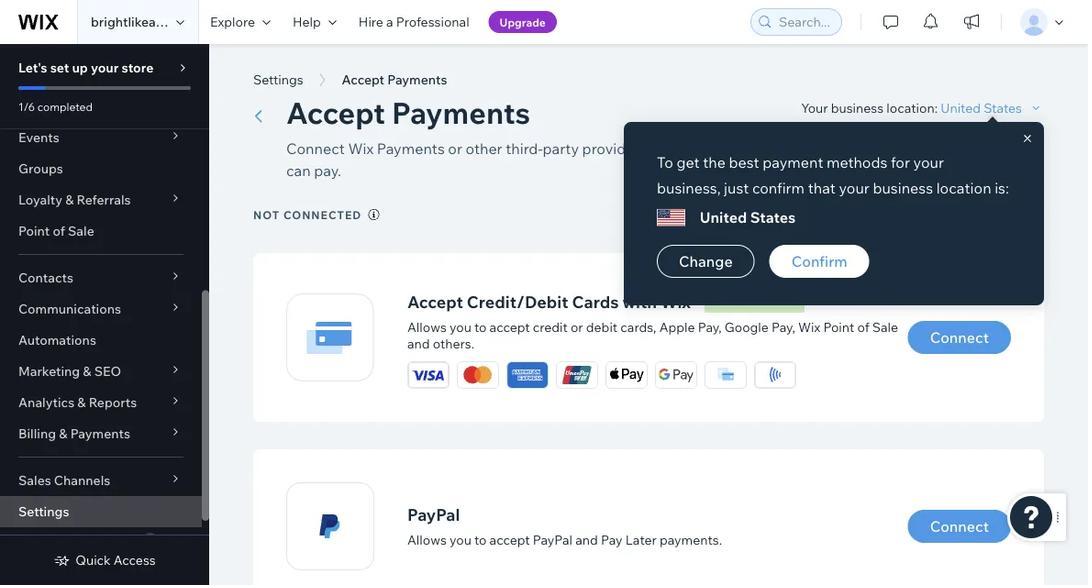 Task type: locate. For each thing, give the bounding box(es) containing it.
your
[[802, 100, 829, 116]]

accept up the others.
[[408, 291, 463, 312]]

accept up pay.
[[286, 94, 386, 131]]

1 vertical spatial accept
[[490, 532, 530, 548]]

payments down analytics & reports dropdown button on the bottom of page
[[70, 426, 130, 442]]

marketing & seo
[[18, 364, 121, 380]]

business right your
[[831, 100, 884, 116]]

0 vertical spatial of
[[53, 223, 65, 239]]

pay right apple on the right bottom of the page
[[698, 319, 719, 335]]

credit
[[533, 319, 568, 335]]

settings for settings button
[[253, 72, 304, 88]]

2 vertical spatial wix
[[799, 319, 821, 335]]

your down methods on the top right of page
[[840, 179, 870, 197]]

access
[[114, 553, 156, 569]]

pay
[[698, 319, 719, 335], [772, 319, 793, 335], [601, 532, 623, 548]]

1 horizontal spatial states
[[984, 100, 1023, 116]]

0 vertical spatial settings
[[253, 72, 304, 88]]

1 vertical spatial sale
[[873, 319, 899, 335]]

1 horizontal spatial sale
[[873, 319, 899, 335]]

payments up other
[[392, 94, 531, 131]]

united states down the just
[[700, 208, 796, 227]]

1 vertical spatial to
[[475, 532, 487, 548]]

1 horizontal spatial united states
[[941, 100, 1023, 116]]

reports
[[89, 395, 137, 411]]

wix right google
[[799, 319, 821, 335]]

party
[[543, 140, 579, 158]]

location
[[937, 179, 992, 197]]

your inside sidebar 'element'
[[91, 60, 119, 76]]

united
[[941, 100, 981, 116], [700, 208, 748, 227]]

apple
[[660, 319, 696, 335]]

your
[[91, 60, 119, 76], [670, 140, 701, 158], [914, 153, 945, 172], [840, 179, 870, 197]]

point
[[18, 223, 50, 239], [824, 319, 855, 335]]

united states
[[941, 100, 1023, 116], [700, 208, 796, 227]]

& inside marketing & seo dropdown button
[[83, 364, 91, 380]]

1 horizontal spatial or
[[571, 319, 584, 335]]

0 horizontal spatial of
[[53, 223, 65, 239]]

0 vertical spatial sale
[[68, 223, 94, 239]]

1 vertical spatial wix
[[661, 291, 691, 312]]

2 accept from the top
[[490, 532, 530, 548]]

is:
[[995, 179, 1010, 197]]

1 horizontal spatial point
[[824, 319, 855, 335]]

2 to from the top
[[475, 532, 487, 548]]

accept for accept payments
[[342, 72, 385, 88]]

, left google
[[719, 319, 722, 335]]

or left other
[[448, 140, 463, 158]]

0 vertical spatial united states
[[941, 100, 1023, 116]]

chinaunionpay image
[[557, 363, 598, 388]]

0 vertical spatial or
[[448, 140, 463, 158]]

connect for allows you to accept credit or debit cards,
[[931, 329, 990, 347]]

loyalty & referrals button
[[0, 185, 202, 216]]

& left seo
[[83, 364, 91, 380]]

settings inside button
[[253, 72, 304, 88]]

0 vertical spatial point
[[18, 223, 50, 239]]

or
[[448, 140, 463, 158], [571, 319, 584, 335]]

0 vertical spatial connect button
[[909, 321, 1012, 354]]

explore
[[210, 14, 255, 30]]

pay left later
[[601, 532, 623, 548]]

upgrade
[[500, 15, 546, 29]]

point of sale link
[[0, 216, 202, 247]]

0 horizontal spatial point
[[18, 223, 50, 239]]

states up is:
[[984, 100, 1023, 116]]

1 vertical spatial connect
[[931, 329, 990, 347]]

1 vertical spatial of
[[858, 319, 870, 335]]

business down for
[[873, 179, 934, 197]]

settings link
[[0, 497, 202, 528]]

1 you from the top
[[450, 319, 472, 335]]

your right so
[[670, 140, 701, 158]]

wix up connected
[[348, 140, 374, 158]]

sale
[[68, 223, 94, 239], [873, 319, 899, 335]]

1 horizontal spatial settings
[[253, 72, 304, 88]]

payments down hire a professional link
[[388, 72, 448, 88]]

settings inside sidebar 'element'
[[18, 504, 69, 520]]

analytics & reports
[[18, 395, 137, 411]]

business inside to get the best payment methods for your business, just confirm that your business location is:
[[873, 179, 934, 197]]

hire a professional
[[359, 14, 470, 30]]

& inside loyalty & referrals dropdown button
[[65, 192, 74, 208]]

visa image
[[409, 363, 449, 388]]

& inside billing & payments popup button
[[59, 426, 67, 442]]

accept
[[342, 72, 385, 88], [286, 94, 386, 131], [408, 291, 463, 312]]

0 vertical spatial states
[[984, 100, 1023, 116]]

pay right google
[[772, 319, 793, 335]]

1 vertical spatial settings
[[18, 504, 69, 520]]

your right up
[[91, 60, 119, 76]]

to
[[475, 319, 487, 335], [475, 532, 487, 548]]

and
[[408, 336, 430, 352], [576, 532, 598, 548]]

others.
[[433, 336, 475, 352]]

0 horizontal spatial sale
[[68, 223, 94, 239]]

united right 'location:' at the top right of page
[[941, 100, 981, 116]]

and left later
[[576, 532, 598, 548]]

business
[[831, 100, 884, 116], [873, 179, 934, 197]]

professional
[[396, 14, 470, 30]]

or inside accept payments connect wix payments or other third-party providers so your customers can pay.
[[448, 140, 463, 158]]

payments
[[388, 72, 448, 88], [392, 94, 531, 131], [377, 140, 445, 158], [70, 426, 130, 442]]

1 allows from the top
[[408, 319, 447, 335]]

1 horizontal spatial paypal
[[533, 532, 573, 548]]

0 horizontal spatial united states
[[700, 208, 796, 227]]

0 horizontal spatial pay
[[601, 532, 623, 548]]

united states right 'location:' at the top right of page
[[941, 100, 1023, 116]]

1 vertical spatial united
[[700, 208, 748, 227]]

0 horizontal spatial or
[[448, 140, 463, 158]]

debit
[[586, 319, 618, 335]]

you inside the paypal allows you to accept paypal and pay later payments.
[[450, 532, 472, 548]]

0 vertical spatial you
[[450, 319, 472, 335]]

you inside allows you to accept credit or debit cards, apple pay , google pay , wix point of sale and others.
[[450, 319, 472, 335]]

1 vertical spatial you
[[450, 532, 472, 548]]

1 vertical spatial point
[[824, 319, 855, 335]]

cards,
[[621, 319, 657, 335]]

you
[[450, 319, 472, 335], [450, 532, 472, 548]]

2 vertical spatial connect
[[931, 518, 990, 536]]

1 horizontal spatial united
[[941, 100, 981, 116]]

billing & payments button
[[0, 419, 202, 450]]

& left reports
[[77, 395, 86, 411]]

0 horizontal spatial ,
[[719, 319, 722, 335]]

1 horizontal spatial and
[[576, 532, 598, 548]]

events button
[[0, 122, 202, 153]]

0 horizontal spatial settings
[[18, 504, 69, 520]]

point inside allows you to accept credit or debit cards, apple pay , google pay , wix point of sale and others.
[[824, 319, 855, 335]]

point down confirm button on the right top of the page
[[824, 319, 855, 335]]

allows
[[408, 319, 447, 335], [408, 532, 447, 548]]

& right loyalty
[[65, 192, 74, 208]]

accept down hire
[[342, 72, 385, 88]]

connect for allows you to accept paypal and pay later payments.
[[931, 518, 990, 536]]

marketing & seo button
[[0, 356, 202, 387]]

2 you from the top
[[450, 532, 472, 548]]

0 vertical spatial and
[[408, 336, 430, 352]]

1 horizontal spatial pay
[[698, 319, 719, 335]]

0 vertical spatial paypal
[[408, 505, 460, 525]]

0 vertical spatial business
[[831, 100, 884, 116]]

of
[[53, 223, 65, 239], [858, 319, 870, 335]]

of inside sidebar 'element'
[[53, 223, 65, 239]]

2 horizontal spatial wix
[[799, 319, 821, 335]]

0 vertical spatial united
[[941, 100, 981, 116]]

1 connect button from the top
[[909, 321, 1012, 354]]

or left debit
[[571, 319, 584, 335]]

1 vertical spatial connect button
[[909, 510, 1012, 544]]

of down loyalty & referrals
[[53, 223, 65, 239]]

2 connect button from the top
[[909, 510, 1012, 544]]

google pay image
[[656, 363, 697, 388]]

allows inside allows you to accept credit or debit cards, apple pay , google pay , wix point of sale and others.
[[408, 319, 447, 335]]

amex image
[[508, 363, 548, 388]]

let's set up your store
[[18, 60, 154, 76]]

google
[[725, 319, 769, 335]]

1 , from the left
[[719, 319, 722, 335]]

sale inside allows you to accept credit or debit cards, apple pay , google pay , wix point of sale and others.
[[873, 319, 899, 335]]

1 vertical spatial or
[[571, 319, 584, 335]]

accept inside accept payments connect wix payments or other third-party providers so your customers can pay.
[[286, 94, 386, 131]]

states down the confirm
[[751, 208, 796, 227]]

&
[[65, 192, 74, 208], [83, 364, 91, 380], [77, 395, 86, 411], [59, 426, 67, 442]]

or for you
[[571, 319, 584, 335]]

& right billing
[[59, 426, 67, 442]]

0 horizontal spatial states
[[751, 208, 796, 227]]

accept credit/debit cards with wix
[[408, 291, 691, 312]]

and up visa icon
[[408, 336, 430, 352]]

2 allows from the top
[[408, 532, 447, 548]]

settings down help
[[253, 72, 304, 88]]

quick access button
[[54, 553, 156, 569]]

accept inside allows you to accept credit or debit cards, apple pay , google pay , wix point of sale and others.
[[490, 319, 530, 335]]

0 horizontal spatial united
[[700, 208, 748, 227]]

that
[[809, 179, 836, 197]]

wix inside accept payments connect wix payments or other third-party providers so your customers can pay.
[[348, 140, 374, 158]]

settings down sales
[[18, 504, 69, 520]]

billing
[[18, 426, 56, 442]]

methods
[[827, 153, 888, 172]]

automations link
[[0, 325, 202, 356]]

& inside analytics & reports dropdown button
[[77, 395, 86, 411]]

sales
[[18, 473, 51, 489]]

& for billing
[[59, 426, 67, 442]]

get
[[677, 153, 700, 172]]

0 horizontal spatial wix
[[348, 140, 374, 158]]

1 horizontal spatial of
[[858, 319, 870, 335]]

other
[[466, 140, 503, 158]]

communications button
[[0, 294, 202, 325]]

not
[[253, 208, 280, 222]]

1 vertical spatial accept
[[286, 94, 386, 131]]

referrals
[[77, 192, 131, 208]]

payments inside button
[[388, 72, 448, 88]]

sales channels button
[[0, 465, 202, 497]]

0 vertical spatial connect
[[286, 140, 345, 158]]

accept for accept payments connect wix payments or other third-party providers so your customers can pay.
[[286, 94, 386, 131]]

0 vertical spatial accept
[[342, 72, 385, 88]]

1 vertical spatial allows
[[408, 532, 447, 548]]

accept inside accept payments button
[[342, 72, 385, 88]]

change
[[679, 252, 733, 271]]

0 vertical spatial allows
[[408, 319, 447, 335]]

0 vertical spatial to
[[475, 319, 487, 335]]

upgrade button
[[489, 11, 557, 33]]

settings
[[253, 72, 304, 88], [18, 504, 69, 520]]

seo
[[94, 364, 121, 380]]

1 vertical spatial business
[[873, 179, 934, 197]]

point inside sidebar 'element'
[[18, 223, 50, 239]]

best
[[729, 153, 760, 172]]

wix up apple on the right bottom of the page
[[661, 291, 691, 312]]

your inside accept payments connect wix payments or other third-party providers so your customers can pay.
[[670, 140, 701, 158]]

to inside allows you to accept credit or debit cards, apple pay , google pay , wix point of sale and others.
[[475, 319, 487, 335]]

groups
[[18, 161, 63, 177]]

1 to from the top
[[475, 319, 487, 335]]

0 vertical spatial accept
[[490, 319, 530, 335]]

,
[[719, 319, 722, 335], [793, 319, 796, 335]]

1 accept from the top
[[490, 319, 530, 335]]

states
[[984, 100, 1023, 116], [751, 208, 796, 227]]

2 vertical spatial accept
[[408, 291, 463, 312]]

1 vertical spatial and
[[576, 532, 598, 548]]

or inside allows you to accept credit or debit cards, apple pay , google pay , wix point of sale and others.
[[571, 319, 584, 335]]

settings for settings link
[[18, 504, 69, 520]]

united down the just
[[700, 208, 748, 227]]

0 vertical spatial wix
[[348, 140, 374, 158]]

point down loyalty
[[18, 223, 50, 239]]

1 horizontal spatial ,
[[793, 319, 796, 335]]

Search... field
[[774, 9, 836, 35]]

, down recommended
[[793, 319, 796, 335]]

wix
[[348, 140, 374, 158], [661, 291, 691, 312], [799, 319, 821, 335]]

0 horizontal spatial and
[[408, 336, 430, 352]]

of down confirm button on the right top of the page
[[858, 319, 870, 335]]



Task type: describe. For each thing, give the bounding box(es) containing it.
connected
[[284, 208, 362, 222]]

contacts
[[18, 270, 73, 286]]

accept payments connect wix payments or other third-party providers so your customers can pay.
[[286, 94, 776, 180]]

connect inside accept payments connect wix payments or other third-party providers so your customers can pay.
[[286, 140, 345, 158]]

your right for
[[914, 153, 945, 172]]

can
[[286, 162, 311, 180]]

billing & payments
[[18, 426, 130, 442]]

or for payments
[[448, 140, 463, 158]]

events
[[18, 129, 59, 146]]

states inside button
[[984, 100, 1023, 116]]

sales channels
[[18, 473, 110, 489]]

wix point of sale image
[[713, 363, 739, 388]]

credit/debit
[[467, 291, 569, 312]]

later
[[626, 532, 657, 548]]

sidebar element
[[0, 0, 209, 586]]

mastercard image
[[458, 363, 499, 388]]

confirm
[[753, 179, 805, 197]]

up
[[72, 60, 88, 76]]

hire a professional link
[[348, 0, 481, 44]]

connect button for allows you to accept paypal and pay later payments.
[[909, 510, 1012, 544]]

1/6
[[18, 100, 35, 113]]

groups link
[[0, 153, 202, 185]]

a
[[387, 14, 394, 30]]

1 vertical spatial paypal
[[533, 532, 573, 548]]

hire
[[359, 14, 384, 30]]

your business location:
[[802, 100, 941, 116]]

accept for accept credit/debit cards with wix
[[408, 291, 463, 312]]

& for loyalty
[[65, 192, 74, 208]]

accept inside the paypal allows you to accept paypal and pay later payments.
[[490, 532, 530, 548]]

business,
[[657, 179, 721, 197]]

help
[[293, 14, 321, 30]]

paypal allows you to accept paypal and pay later payments.
[[408, 505, 723, 548]]

quick
[[76, 553, 111, 569]]

tap to pay on mobile image
[[756, 363, 796, 388]]

to
[[657, 153, 674, 172]]

0 horizontal spatial paypal
[[408, 505, 460, 525]]

just
[[724, 179, 750, 197]]

1 vertical spatial states
[[751, 208, 796, 227]]

so
[[651, 140, 667, 158]]

providers
[[583, 140, 648, 158]]

channels
[[54, 473, 110, 489]]

completed
[[37, 100, 93, 113]]

analytics
[[18, 395, 75, 411]]

store
[[122, 60, 154, 76]]

loyalty
[[18, 192, 62, 208]]

payments.
[[660, 532, 723, 548]]

customers
[[704, 140, 776, 158]]

of inside allows you to accept credit or debit cards, apple pay , google pay , wix point of sale and others.
[[858, 319, 870, 335]]

with
[[623, 291, 657, 312]]

analytics & reports button
[[0, 387, 202, 419]]

location:
[[887, 100, 938, 116]]

united states button
[[941, 100, 1045, 116]]

2 horizontal spatial pay
[[772, 319, 793, 335]]

marketing
[[18, 364, 80, 380]]

brightlikeadiamond
[[91, 14, 209, 30]]

2 , from the left
[[793, 319, 796, 335]]

& for marketing
[[83, 364, 91, 380]]

payments down accept payments button
[[377, 140, 445, 158]]

wix inside allows you to accept credit or debit cards, apple pay , google pay , wix point of sale and others.
[[799, 319, 821, 335]]

1 vertical spatial united states
[[700, 208, 796, 227]]

and inside allows you to accept credit or debit cards, apple pay , google pay , wix point of sale and others.
[[408, 336, 430, 352]]

to inside the paypal allows you to accept paypal and pay later payments.
[[475, 532, 487, 548]]

point of sale
[[18, 223, 94, 239]]

quick access
[[76, 553, 156, 569]]

and inside the paypal allows you to accept paypal and pay later payments.
[[576, 532, 598, 548]]

allows inside the paypal allows you to accept paypal and pay later payments.
[[408, 532, 447, 548]]

change button
[[657, 245, 755, 278]]

for
[[891, 153, 911, 172]]

united states inside united states button
[[941, 100, 1023, 116]]

recommended
[[717, 296, 793, 308]]

help button
[[282, 0, 348, 44]]

payment
[[763, 153, 824, 172]]

loyalty & referrals
[[18, 192, 131, 208]]

third-
[[506, 140, 543, 158]]

1/6 completed
[[18, 100, 93, 113]]

contacts button
[[0, 263, 202, 294]]

pay inside the paypal allows you to accept paypal and pay later payments.
[[601, 532, 623, 548]]

settings button
[[244, 66, 313, 94]]

to get the best payment methods for your business, just confirm that your business location is:
[[657, 153, 1010, 197]]

accept payments button
[[333, 66, 457, 94]]

payments inside popup button
[[70, 426, 130, 442]]

confirm button
[[770, 245, 870, 278]]

united inside button
[[941, 100, 981, 116]]

apple pay image
[[607, 363, 647, 388]]

& for analytics
[[77, 395, 86, 411]]

the
[[703, 153, 726, 172]]

connect button for allows you to accept credit or debit cards,
[[909, 321, 1012, 354]]

1 horizontal spatial wix
[[661, 291, 691, 312]]

communications
[[18, 301, 121, 317]]

sale inside sidebar 'element'
[[68, 223, 94, 239]]

let's
[[18, 60, 47, 76]]

accept payments
[[342, 72, 448, 88]]

set
[[50, 60, 69, 76]]

pay.
[[314, 162, 341, 180]]

not connected
[[253, 208, 362, 222]]

automations
[[18, 332, 96, 348]]

confirm
[[792, 252, 848, 271]]



Task type: vqa. For each thing, say whether or not it's contained in the screenshot.
Segments in the no segments yet create a segment to target contacts based on their details and activity. go to segments
no



